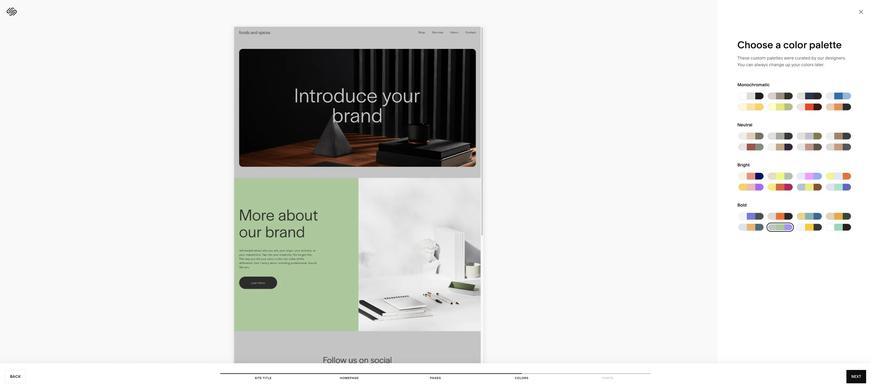 Task type: describe. For each thing, give the bounding box(es) containing it.
bright
[[738, 162, 751, 168]]

a
[[776, 39, 782, 51]]

back button
[[5, 370, 26, 384]]

our
[[818, 55, 825, 61]]

back
[[10, 375, 21, 379]]

palettes
[[768, 55, 784, 61]]

palette
[[810, 39, 843, 51]]

neutral
[[738, 122, 753, 128]]

fonts
[[603, 377, 614, 380]]

title
[[263, 377, 272, 380]]

designers.
[[826, 55, 847, 61]]

by
[[812, 55, 817, 61]]

bold
[[738, 202, 747, 208]]

these
[[738, 55, 750, 61]]

choose
[[738, 39, 774, 51]]

site title
[[255, 377, 272, 380]]

custom
[[751, 55, 767, 61]]

up
[[786, 62, 791, 67]]

you
[[738, 62, 746, 67]]



Task type: vqa. For each thing, say whether or not it's contained in the screenshot.
days.
no



Task type: locate. For each thing, give the bounding box(es) containing it.
these custom palettes were curated by our designers. you can always change up your colors later.
[[738, 55, 847, 67]]

pages
[[431, 377, 441, 380]]

site
[[255, 377, 262, 380]]

later.
[[816, 62, 825, 67]]

can
[[747, 62, 754, 67]]

monochromatic
[[738, 82, 771, 88]]

your
[[792, 62, 801, 67]]

next button
[[847, 370, 867, 384]]

colors
[[515, 377, 529, 380]]

colors
[[802, 62, 815, 67]]

color
[[784, 39, 808, 51]]

homepage
[[340, 377, 359, 380]]

always
[[755, 62, 769, 67]]

choose a color palette
[[738, 39, 843, 51]]

next
[[852, 375, 862, 379]]

change
[[770, 62, 785, 67]]

curated
[[796, 55, 811, 61]]

were
[[785, 55, 795, 61]]



